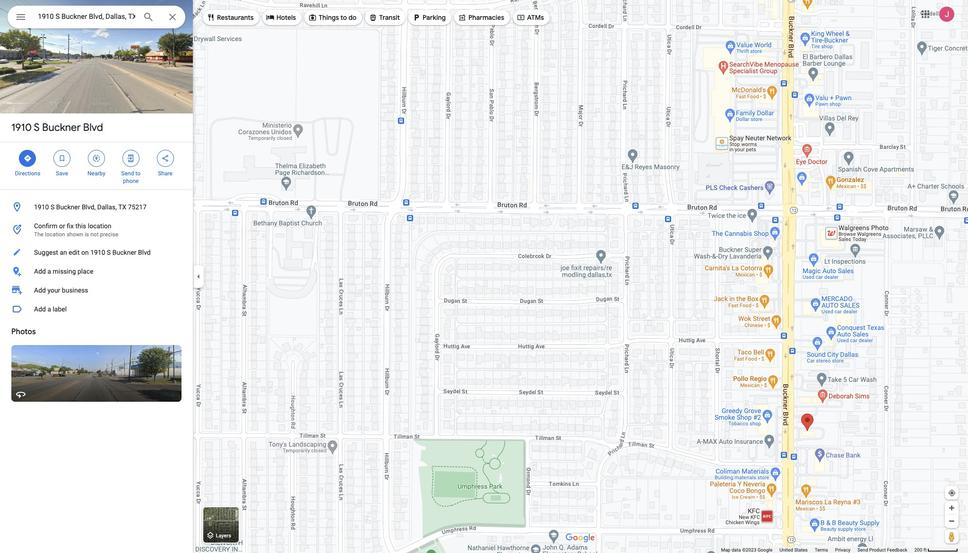 Task type: locate. For each thing, give the bounding box(es) containing it.
1910 up 
[[11, 121, 32, 134]]

transit
[[379, 13, 400, 22]]

actions for 1910 s buckner blvd region
[[0, 142, 193, 190]]

2 a from the top
[[47, 305, 51, 313]]

0 vertical spatial 1910
[[11, 121, 32, 134]]

blvd up 
[[83, 121, 103, 134]]

send product feedback
[[858, 547, 907, 553]]

0 vertical spatial blvd
[[83, 121, 103, 134]]

add a label button
[[0, 300, 193, 319]]

1 horizontal spatial to
[[341, 13, 347, 22]]

200
[[914, 547, 922, 553]]

1 horizontal spatial blvd
[[138, 249, 151, 256]]

2 vertical spatial buckner
[[112, 249, 136, 256]]

0 horizontal spatial to
[[135, 170, 140, 177]]

send left the product
[[858, 547, 868, 553]]

1 a from the top
[[47, 268, 51, 275]]

a left label
[[47, 305, 51, 313]]

1 vertical spatial 1910
[[34, 203, 49, 211]]

do
[[349, 13, 357, 22]]

photos
[[11, 327, 36, 337]]

1 horizontal spatial 1910
[[34, 203, 49, 211]]

0 vertical spatial send
[[121, 170, 134, 177]]

1 add from the top
[[34, 268, 46, 275]]

1 vertical spatial location
[[45, 231, 65, 238]]

buckner down precise
[[112, 249, 136, 256]]

1 horizontal spatial send
[[858, 547, 868, 553]]

parking
[[423, 13, 446, 22]]

0 horizontal spatial send
[[121, 170, 134, 177]]


[[207, 12, 215, 23]]

1910 s buckner blvd, dallas, tx 75217 button
[[0, 198, 193, 217]]

0 horizontal spatial s
[[34, 121, 40, 134]]

s for 1910 s buckner blvd, dallas, tx 75217
[[51, 203, 54, 211]]

send to phone
[[121, 170, 140, 184]]

1910 up the confirm
[[34, 203, 49, 211]]

2 vertical spatial s
[[107, 249, 111, 256]]

send
[[121, 170, 134, 177], [858, 547, 868, 553]]

confirm
[[34, 222, 57, 230]]

add your business link
[[0, 281, 193, 300]]

none field inside "1910 s buckner blvd, dallas, tx 75217" field
[[38, 11, 135, 22]]

1910 s buckner blvd, dallas, tx 75217
[[34, 203, 147, 211]]

location down "or"
[[45, 231, 65, 238]]

 transit
[[369, 12, 400, 23]]

fix
[[67, 222, 74, 230]]

0 vertical spatial a
[[47, 268, 51, 275]]

save
[[56, 170, 68, 177]]

a left missing
[[47, 268, 51, 275]]

hotels
[[276, 13, 296, 22]]

2 add from the top
[[34, 286, 46, 294]]

feedback
[[887, 547, 907, 553]]

not
[[90, 231, 99, 238]]

s down precise
[[107, 249, 111, 256]]

buckner inside 'button'
[[56, 203, 80, 211]]

0 vertical spatial location
[[88, 222, 111, 230]]

confirm or fix this location the location shown is not precise
[[34, 222, 118, 238]]

blvd
[[83, 121, 103, 134], [138, 249, 151, 256]]

1910
[[11, 121, 32, 134], [34, 203, 49, 211], [90, 249, 105, 256]]

buckner up the 
[[42, 121, 81, 134]]

1910 right on
[[90, 249, 105, 256]]

1 vertical spatial a
[[47, 305, 51, 313]]

send for send product feedback
[[858, 547, 868, 553]]

1 vertical spatial to
[[135, 170, 140, 177]]

add
[[34, 268, 46, 275], [34, 286, 46, 294], [34, 305, 46, 313]]


[[369, 12, 377, 23]]

1 horizontal spatial location
[[88, 222, 111, 230]]

the
[[34, 231, 44, 238]]

to up phone on the top
[[135, 170, 140, 177]]

1910 inside 'button'
[[34, 203, 49, 211]]

location
[[88, 222, 111, 230], [45, 231, 65, 238]]

footer containing map data ©2023 google
[[721, 547, 914, 553]]

suggest an edit on 1910 s buckner blvd
[[34, 249, 151, 256]]

an
[[60, 249, 67, 256]]

label
[[53, 305, 67, 313]]

map data ©2023 google
[[721, 547, 773, 553]]

2 horizontal spatial 1910
[[90, 249, 105, 256]]

1 vertical spatial add
[[34, 286, 46, 294]]

send inside send to phone
[[121, 170, 134, 177]]

s inside 'button'
[[51, 203, 54, 211]]

to
[[341, 13, 347, 22], [135, 170, 140, 177]]

location up not
[[88, 222, 111, 230]]

75217
[[128, 203, 147, 211]]

add for add your business
[[34, 286, 46, 294]]

s up the confirm
[[51, 203, 54, 211]]

0 vertical spatial buckner
[[42, 121, 81, 134]]


[[412, 12, 421, 23]]

1 horizontal spatial s
[[51, 203, 54, 211]]

add a missing place
[[34, 268, 93, 275]]

s up "directions"
[[34, 121, 40, 134]]

2 vertical spatial 1910
[[90, 249, 105, 256]]

None field
[[38, 11, 135, 22]]

1910 s buckner blvd
[[11, 121, 103, 134]]

united states
[[780, 547, 808, 553]]

a
[[47, 268, 51, 275], [47, 305, 51, 313]]

send for send to phone
[[121, 170, 134, 177]]

footer inside google maps element
[[721, 547, 914, 553]]

to left the do
[[341, 13, 347, 22]]

©2023
[[742, 547, 756, 553]]

blvd down 75217
[[138, 249, 151, 256]]

1 vertical spatial blvd
[[138, 249, 151, 256]]

3 add from the top
[[34, 305, 46, 313]]

add down suggest
[[34, 268, 46, 275]]

blvd inside button
[[138, 249, 151, 256]]

states
[[794, 547, 808, 553]]

s
[[34, 121, 40, 134], [51, 203, 54, 211], [107, 249, 111, 256]]

data
[[732, 547, 741, 553]]

to inside the " things to do"
[[341, 13, 347, 22]]

add a label
[[34, 305, 67, 313]]

2 vertical spatial add
[[34, 305, 46, 313]]

1 vertical spatial s
[[51, 203, 54, 211]]

ft
[[924, 547, 927, 553]]

suggest an edit on 1910 s buckner blvd button
[[0, 243, 193, 262]]

phone
[[123, 178, 139, 184]]

add left your
[[34, 286, 46, 294]]

buckner up fix on the left
[[56, 203, 80, 211]]

2 horizontal spatial s
[[107, 249, 111, 256]]

send up phone on the top
[[121, 170, 134, 177]]

1 vertical spatial buckner
[[56, 203, 80, 211]]

add left label
[[34, 305, 46, 313]]

0 vertical spatial add
[[34, 268, 46, 275]]

footer
[[721, 547, 914, 553]]

buckner
[[42, 121, 81, 134], [56, 203, 80, 211], [112, 249, 136, 256]]


[[517, 12, 525, 23]]

0 vertical spatial to
[[341, 13, 347, 22]]

privacy button
[[835, 547, 851, 553]]

privacy
[[835, 547, 851, 553]]

0 horizontal spatial 1910
[[11, 121, 32, 134]]

1 vertical spatial send
[[858, 547, 868, 553]]

send inside "button"
[[858, 547, 868, 553]]

0 vertical spatial s
[[34, 121, 40, 134]]

1910 for 1910 s buckner blvd
[[11, 121, 32, 134]]



Task type: describe. For each thing, give the bounding box(es) containing it.
add your business
[[34, 286, 88, 294]]

add for add a missing place
[[34, 268, 46, 275]]

zoom in image
[[948, 504, 955, 511]]

1910 inside suggest an edit on 1910 s buckner blvd button
[[90, 249, 105, 256]]

edit
[[69, 249, 80, 256]]

google
[[758, 547, 773, 553]]

shown
[[67, 231, 83, 238]]

a for missing
[[47, 268, 51, 275]]

restaurants
[[217, 13, 254, 22]]

terms
[[815, 547, 828, 553]]

 restaurants
[[207, 12, 254, 23]]

map
[[721, 547, 730, 553]]


[[308, 12, 317, 23]]

200 ft
[[914, 547, 927, 553]]

google maps element
[[0, 0, 968, 553]]


[[15, 10, 26, 24]]


[[58, 153, 66, 164]]

a for label
[[47, 305, 51, 313]]


[[161, 153, 170, 164]]

buckner inside button
[[112, 249, 136, 256]]

your
[[47, 286, 60, 294]]

show your location image
[[948, 489, 956, 497]]


[[266, 12, 275, 23]]

nearby
[[87, 170, 105, 177]]

missing
[[53, 268, 76, 275]]

1910 S Buckner Blvd, Dallas, TX 75217 field
[[8, 6, 185, 28]]

 things to do
[[308, 12, 357, 23]]

s for 1910 s buckner blvd
[[34, 121, 40, 134]]

precise
[[100, 231, 118, 238]]

united states button
[[780, 547, 808, 553]]

share
[[158, 170, 172, 177]]

layers
[[216, 533, 231, 539]]

place
[[78, 268, 93, 275]]

suggest
[[34, 249, 58, 256]]

add for add a label
[[34, 305, 46, 313]]

is
[[85, 231, 89, 238]]

google account: james peterson  
(james.peterson1902@gmail.com) image
[[939, 6, 954, 22]]

on
[[81, 249, 89, 256]]

things
[[319, 13, 339, 22]]

to inside send to phone
[[135, 170, 140, 177]]

1910 for 1910 s buckner blvd, dallas, tx 75217
[[34, 203, 49, 211]]


[[23, 153, 32, 164]]

1910 s buckner blvd main content
[[0, 0, 193, 553]]


[[92, 153, 101, 164]]

200 ft button
[[914, 547, 958, 553]]

product
[[869, 547, 886, 553]]

send product feedback button
[[858, 547, 907, 553]]

directions
[[15, 170, 40, 177]]

show street view coverage image
[[945, 529, 959, 544]]

united
[[780, 547, 793, 553]]

 pharmacies
[[458, 12, 504, 23]]

 button
[[8, 6, 34, 30]]

business
[[62, 286, 88, 294]]

zoom out image
[[948, 518, 955, 525]]

0 horizontal spatial blvd
[[83, 121, 103, 134]]

 search field
[[8, 6, 185, 30]]

 hotels
[[266, 12, 296, 23]]

add a missing place button
[[0, 262, 193, 281]]

buckner for blvd,
[[56, 203, 80, 211]]

 atms
[[517, 12, 544, 23]]

collapse side panel image
[[193, 271, 204, 282]]

this
[[75, 222, 86, 230]]


[[458, 12, 467, 23]]

or
[[59, 222, 65, 230]]

terms button
[[815, 547, 828, 553]]


[[127, 153, 135, 164]]

tx
[[118, 203, 126, 211]]

blvd,
[[82, 203, 96, 211]]

buckner for blvd
[[42, 121, 81, 134]]

pharmacies
[[468, 13, 504, 22]]

dallas,
[[97, 203, 117, 211]]

atms
[[527, 13, 544, 22]]

0 horizontal spatial location
[[45, 231, 65, 238]]

 parking
[[412, 12, 446, 23]]

s inside button
[[107, 249, 111, 256]]



Task type: vqa. For each thing, say whether or not it's contained in the screenshot.


